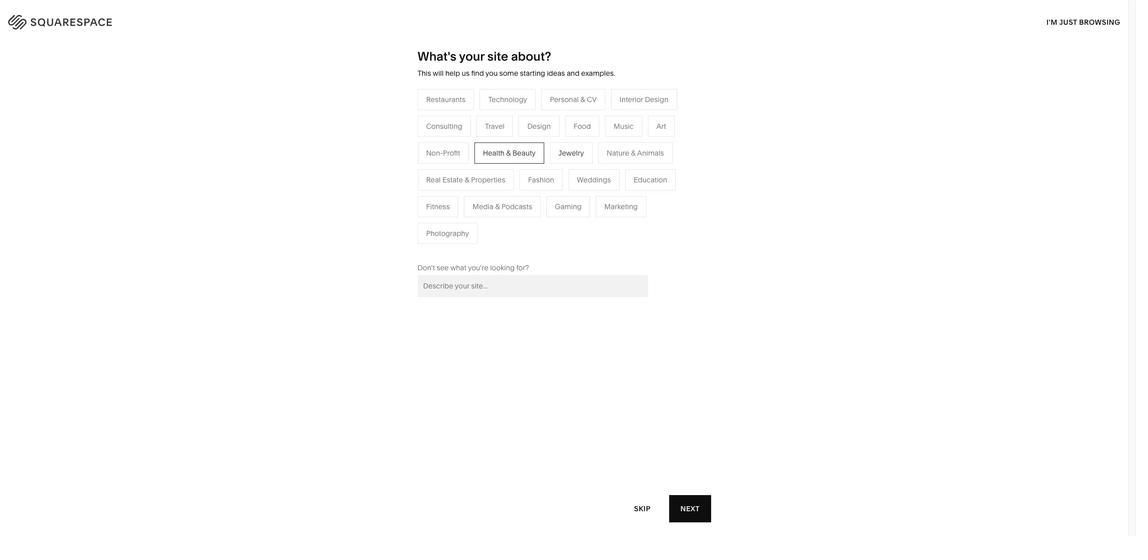 Task type: locate. For each thing, give the bounding box(es) containing it.
restaurants up consulting
[[426, 95, 466, 104]]

podcasts
[[481, 171, 511, 180], [502, 202, 532, 211]]

skip
[[634, 505, 651, 514]]

animals up education radio
[[637, 149, 664, 158]]

0 horizontal spatial travel
[[452, 141, 471, 150]]

0 horizontal spatial estate
[[443, 176, 463, 185]]

what
[[451, 264, 467, 273]]

fitness down profits
[[426, 202, 450, 211]]

and
[[567, 69, 580, 78]]

you're
[[468, 264, 489, 273]]

i'm just browsing link
[[1047, 8, 1121, 36]]

0 horizontal spatial non-
[[392, 186, 408, 195]]

1 vertical spatial estate
[[468, 216, 488, 226]]

this
[[418, 69, 431, 78]]

design up beauty at the top left of the page
[[528, 122, 551, 131]]

examples.
[[581, 69, 616, 78]]

see
[[437, 264, 449, 273]]

weddings down nature & animals link
[[577, 176, 611, 185]]

travel up health at the top left of the page
[[485, 122, 505, 131]]

podcasts up real estate & properties link
[[502, 202, 532, 211]]

1 vertical spatial fitness
[[426, 202, 450, 211]]

0 horizontal spatial weddings
[[452, 201, 486, 210]]

travel
[[485, 122, 505, 131], [452, 141, 471, 150]]

1 vertical spatial media & podcasts
[[473, 202, 532, 211]]

nature & animals link
[[558, 156, 626, 165]]

0 vertical spatial travel
[[485, 122, 505, 131]]

properties down restaurants "link"
[[471, 176, 506, 185]]

Fitness radio
[[418, 196, 459, 218]]

& up events link on the left top of the page
[[465, 176, 470, 185]]

estate down weddings link on the top left
[[468, 216, 488, 226]]

nature down home
[[558, 156, 581, 165]]

1 horizontal spatial media
[[473, 202, 494, 211]]

& right health at the top left of the page
[[506, 149, 511, 158]]

i'm
[[1047, 17, 1058, 27]]

restaurants down "travel" link
[[452, 156, 491, 165]]

real estate & properties up events link on the left top of the page
[[426, 176, 506, 185]]

community & non-profits
[[345, 186, 429, 195]]

0 horizontal spatial design
[[528, 122, 551, 131]]

log             in
[[1091, 15, 1116, 25]]

media & podcasts
[[452, 171, 511, 180], [473, 202, 532, 211]]

nature & animals
[[607, 149, 664, 158], [558, 156, 616, 165]]

personal & cv
[[550, 95, 597, 104]]

0 vertical spatial properties
[[471, 176, 506, 185]]

nature
[[607, 149, 630, 158], [558, 156, 581, 165]]

Health & Beauty radio
[[475, 143, 544, 164]]

1 vertical spatial properties
[[497, 216, 531, 226]]

0 vertical spatial non-
[[426, 149, 443, 158]]

1 vertical spatial real
[[452, 216, 466, 226]]

community
[[345, 186, 384, 195]]

Gaming radio
[[547, 196, 590, 218]]

Real Estate & Properties radio
[[418, 169, 514, 191]]

nature down the music radio
[[607, 149, 630, 158]]

nature & animals down the music radio
[[607, 149, 664, 158]]

non-
[[426, 149, 443, 158], [392, 186, 408, 195]]

estate
[[443, 176, 463, 185], [468, 216, 488, 226]]

&
[[581, 95, 585, 104], [581, 141, 585, 150], [506, 149, 511, 158], [631, 149, 636, 158], [583, 156, 587, 165], [474, 171, 479, 180], [465, 176, 470, 185], [385, 186, 390, 195], [495, 202, 500, 211], [490, 216, 495, 226]]

1 vertical spatial design
[[528, 122, 551, 131]]

0 vertical spatial fitness
[[558, 171, 582, 180]]

1 vertical spatial media
[[473, 202, 494, 211]]

home & decor link
[[558, 141, 617, 150]]

next
[[681, 505, 700, 514]]

1 horizontal spatial real
[[452, 216, 466, 226]]

home
[[558, 141, 579, 150]]

real
[[426, 176, 441, 185], [452, 216, 466, 226]]

1 horizontal spatial nature
[[607, 149, 630, 158]]

Fashion radio
[[520, 169, 563, 191]]

real estate & properties
[[426, 176, 506, 185], [452, 216, 531, 226]]

nature & animals inside radio
[[607, 149, 664, 158]]

photography
[[426, 229, 469, 238]]

1 vertical spatial weddings
[[452, 201, 486, 210]]

animals
[[637, 149, 664, 158], [589, 156, 616, 165]]

& up real estate & properties link
[[495, 202, 500, 211]]

fitness
[[558, 171, 582, 180], [426, 202, 450, 211]]

media up the events
[[452, 171, 472, 180]]

1 horizontal spatial weddings
[[577, 176, 611, 185]]

jewelry
[[559, 149, 584, 158]]

restaurants
[[426, 95, 466, 104], [452, 156, 491, 165]]

non- right community
[[392, 186, 408, 195]]

properties up for?
[[497, 216, 531, 226]]

nature inside radio
[[607, 149, 630, 158]]

design inside the interior design radio
[[645, 95, 669, 104]]

podcasts down health at the top left of the page
[[481, 171, 511, 180]]

browsing
[[1080, 17, 1121, 27]]

1 vertical spatial non-
[[392, 186, 408, 195]]

fitness down jewelry
[[558, 171, 582, 180]]

weddings
[[577, 176, 611, 185], [452, 201, 486, 210]]

Personal & CV radio
[[542, 89, 606, 110]]

0 vertical spatial estate
[[443, 176, 463, 185]]

travel up restaurants "link"
[[452, 141, 471, 150]]

consulting
[[426, 122, 462, 131]]

in
[[1108, 15, 1116, 25]]

marketing
[[605, 202, 638, 211]]

don't
[[418, 264, 435, 273]]

0 vertical spatial design
[[645, 95, 669, 104]]

Art radio
[[648, 116, 675, 137]]

food
[[574, 122, 591, 131]]

dario element
[[429, 346, 700, 537]]

Media & Podcasts radio
[[464, 196, 541, 218]]

music
[[614, 122, 634, 131]]

& right community
[[385, 186, 390, 195]]

for?
[[517, 264, 529, 273]]

real estate & properties down weddings link on the top left
[[452, 216, 531, 226]]

1 vertical spatial travel
[[452, 141, 471, 150]]

0 horizontal spatial real
[[426, 176, 441, 185]]

your
[[459, 49, 485, 64]]

estate up the events
[[443, 176, 463, 185]]

& down restaurants "link"
[[474, 171, 479, 180]]

weddings down events link on the left top of the page
[[452, 201, 486, 210]]

Design radio
[[519, 116, 560, 137]]

dario image
[[429, 346, 700, 537]]

0 vertical spatial real
[[426, 176, 441, 185]]

1 horizontal spatial travel
[[485, 122, 505, 131]]

0 horizontal spatial fitness
[[426, 202, 450, 211]]

0 vertical spatial real estate & properties
[[426, 176, 506, 185]]

properties
[[471, 176, 506, 185], [497, 216, 531, 226]]

nature & animals down "home & decor" link
[[558, 156, 616, 165]]

0 vertical spatial media
[[452, 171, 472, 180]]

design
[[645, 95, 669, 104], [528, 122, 551, 131]]

media
[[452, 171, 472, 180], [473, 202, 494, 211]]

design inside design radio
[[528, 122, 551, 131]]

& down the music radio
[[631, 149, 636, 158]]

weddings inside radio
[[577, 176, 611, 185]]

animals inside radio
[[637, 149, 664, 158]]

media & podcasts up real estate & properties link
[[473, 202, 532, 211]]

1 horizontal spatial fitness
[[558, 171, 582, 180]]

animals down the decor
[[589, 156, 616, 165]]

profits
[[408, 186, 429, 195]]

real inside radio
[[426, 176, 441, 185]]

& right home
[[581, 141, 585, 150]]

media & podcasts down restaurants "link"
[[452, 171, 511, 180]]

gaming
[[555, 202, 582, 211]]

looking
[[490, 264, 515, 273]]

real up profits
[[426, 176, 441, 185]]

non- down consulting option
[[426, 149, 443, 158]]

0 vertical spatial weddings
[[577, 176, 611, 185]]

0 vertical spatial podcasts
[[481, 171, 511, 180]]

media & podcasts link
[[452, 171, 521, 180]]

help
[[446, 69, 460, 78]]

0 horizontal spatial media
[[452, 171, 472, 180]]

media up real estate & properties link
[[473, 202, 494, 211]]

1 vertical spatial podcasts
[[502, 202, 532, 211]]

0 vertical spatial restaurants
[[426, 95, 466, 104]]

Music radio
[[605, 116, 643, 137]]

Non-Profit radio
[[418, 143, 469, 164]]

1 horizontal spatial non-
[[426, 149, 443, 158]]

1 horizontal spatial animals
[[637, 149, 664, 158]]

fashion
[[528, 176, 554, 185]]

events link
[[452, 186, 484, 195]]

0 horizontal spatial nature
[[558, 156, 581, 165]]

real up photography
[[452, 216, 466, 226]]

Consulting radio
[[418, 116, 471, 137]]

1 horizontal spatial design
[[645, 95, 669, 104]]

technology
[[488, 95, 527, 104]]

design right interior
[[645, 95, 669, 104]]



Task type: vqa. For each thing, say whether or not it's contained in the screenshot.
templates link
no



Task type: describe. For each thing, give the bounding box(es) containing it.
don't see what you're looking for?
[[418, 264, 529, 273]]

Travel radio
[[477, 116, 513, 137]]

interior
[[620, 95, 643, 104]]

ideas
[[547, 69, 565, 78]]

& down weddings link on the top left
[[490, 216, 495, 226]]

cv
[[587, 95, 597, 104]]

profit
[[443, 149, 460, 158]]

us
[[462, 69, 470, 78]]

real estate & properties link
[[452, 216, 541, 226]]

restaurants inside "radio"
[[426, 95, 466, 104]]

Food radio
[[565, 116, 600, 137]]

properties inside radio
[[471, 176, 506, 185]]

beauty
[[513, 149, 536, 158]]

events
[[452, 186, 474, 195]]

1 vertical spatial real estate & properties
[[452, 216, 531, 226]]

media inside media & podcasts radio
[[473, 202, 494, 211]]

real estate & properties inside radio
[[426, 176, 506, 185]]

skip button
[[623, 496, 662, 524]]

Education radio
[[625, 169, 676, 191]]

art
[[657, 122, 667, 131]]

health
[[483, 149, 505, 158]]

Interior Design radio
[[611, 89, 677, 110]]

& down home & decor
[[583, 156, 587, 165]]

Jewelry radio
[[550, 143, 593, 164]]

fitness inside option
[[426, 202, 450, 211]]

& left 'cv'
[[581, 95, 585, 104]]

Restaurants radio
[[418, 89, 474, 110]]

squarespace logo image
[[20, 12, 133, 28]]

log             in link
[[1091, 15, 1116, 25]]

site
[[488, 49, 509, 64]]

0 vertical spatial media & podcasts
[[452, 171, 511, 180]]

home & decor
[[558, 141, 607, 150]]

what's
[[418, 49, 457, 64]]

0 horizontal spatial animals
[[589, 156, 616, 165]]

starting
[[520, 69, 545, 78]]

weddings link
[[452, 201, 496, 210]]

non- inside "option"
[[426, 149, 443, 158]]

find
[[471, 69, 484, 78]]

decor
[[587, 141, 607, 150]]

community & non-profits link
[[345, 186, 439, 195]]

just
[[1060, 17, 1078, 27]]

non-profit
[[426, 149, 460, 158]]

about?
[[511, 49, 551, 64]]

media & podcasts inside radio
[[473, 202, 532, 211]]

squarespace logo link
[[20, 12, 239, 28]]

Don't see what you're looking for? field
[[418, 275, 648, 297]]

& inside radio
[[495, 202, 500, 211]]

personal
[[550, 95, 579, 104]]

Weddings radio
[[569, 169, 620, 191]]

1 vertical spatial restaurants
[[452, 156, 491, 165]]

fitness link
[[558, 171, 592, 180]]

Nature & Animals radio
[[598, 143, 673, 164]]

interior design
[[620, 95, 669, 104]]

log
[[1091, 15, 1107, 25]]

health & beauty
[[483, 149, 536, 158]]

next button
[[670, 496, 711, 523]]

travel inside radio
[[485, 122, 505, 131]]

Technology radio
[[480, 89, 536, 110]]

restaurants link
[[452, 156, 501, 165]]

some
[[500, 69, 519, 78]]

education
[[634, 176, 668, 185]]

will
[[433, 69, 444, 78]]

podcasts inside radio
[[502, 202, 532, 211]]

you
[[486, 69, 498, 78]]

1 horizontal spatial estate
[[468, 216, 488, 226]]

Marketing radio
[[596, 196, 647, 218]]

travel link
[[452, 141, 481, 150]]

what's your site about? this will help us find you some starting ideas and examples.
[[418, 49, 616, 78]]

estate inside radio
[[443, 176, 463, 185]]

Photography radio
[[418, 223, 478, 244]]

i'm just browsing
[[1047, 17, 1121, 27]]



